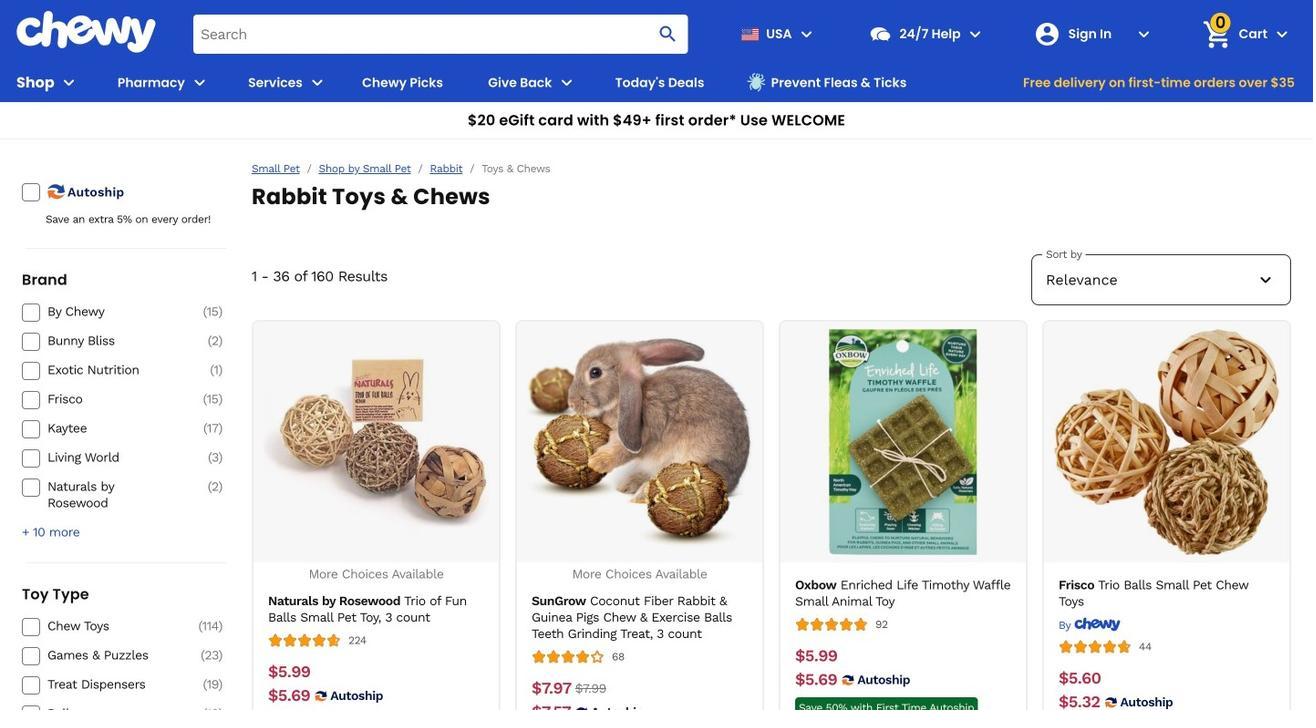 Task type: vqa. For each thing, say whether or not it's contained in the screenshot.
Oxbow Enriched Life Timothy Waffle Small Animal Toy image
yes



Task type: locate. For each thing, give the bounding box(es) containing it.
oxbow enriched life timothy waffle small animal toy image
[[790, 329, 1017, 556]]

submit search image
[[657, 23, 679, 45]]

Search text field
[[193, 14, 688, 54]]

Product search field
[[193, 14, 688, 54]]

items image
[[1201, 18, 1234, 50]]

cart menu image
[[1272, 23, 1293, 45]]

sungrow coconut fiber rabbit & guinea pigs chew & exercise balls teeth grinding treat, 3 count image
[[527, 329, 753, 556]]

None text field
[[795, 647, 838, 667], [1059, 669, 1102, 689], [532, 679, 572, 699], [268, 686, 310, 707], [532, 703, 571, 711], [795, 647, 838, 667], [1059, 669, 1102, 689], [532, 679, 572, 699], [268, 686, 310, 707], [532, 703, 571, 711]]

change region menu image
[[796, 23, 818, 45]]

chewy image
[[1074, 618, 1121, 632]]

site banner
[[0, 0, 1314, 140]]

None text field
[[268, 663, 311, 683], [795, 671, 838, 691], [575, 679, 606, 699], [1059, 693, 1101, 711], [268, 663, 311, 683], [795, 671, 838, 691], [575, 679, 606, 699], [1059, 693, 1101, 711]]

account menu image
[[1134, 23, 1155, 45]]



Task type: describe. For each thing, give the bounding box(es) containing it.
give back menu image
[[556, 72, 578, 94]]

chewy support image
[[869, 22, 893, 46]]

menu image
[[306, 72, 328, 94]]

chewy home image
[[16, 11, 157, 53]]

naturals by rosewood trio of fun balls small pet toy, 3 count image
[[263, 329, 489, 556]]

help menu image
[[965, 23, 987, 45]]

menu image
[[58, 72, 80, 94]]

pharmacy menu image
[[189, 72, 211, 94]]



